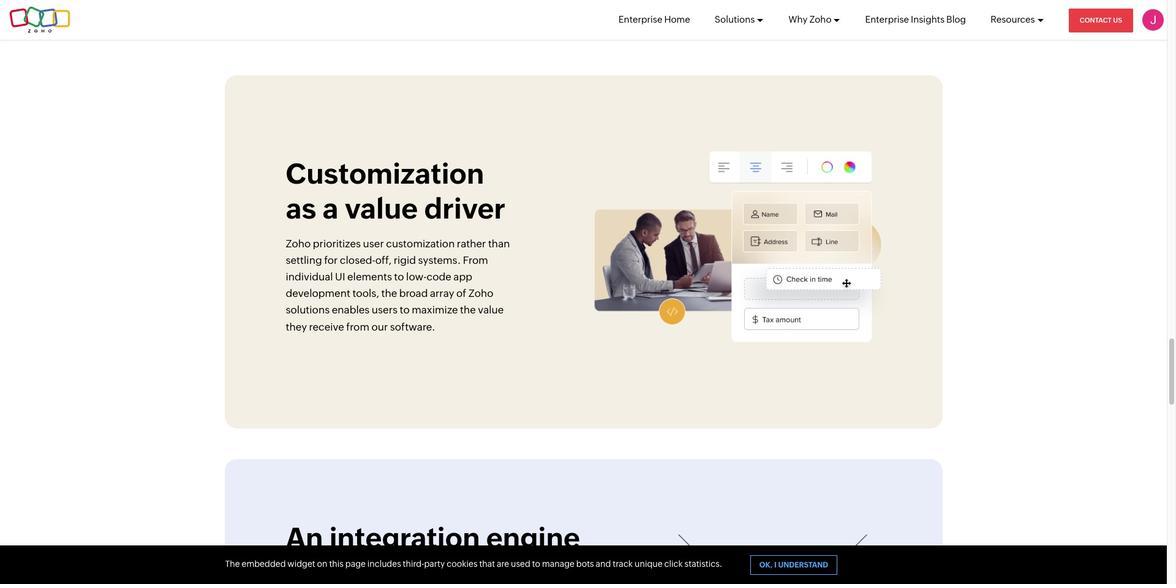 Task type: locate. For each thing, give the bounding box(es) containing it.
tools,
[[353, 287, 379, 300]]

enterprise home link
[[619, 0, 690, 39]]

off,
[[375, 254, 392, 266]]

the down of
[[460, 304, 476, 316]]

our
[[372, 321, 388, 333]]

zoho
[[810, 14, 832, 25], [286, 237, 311, 250], [469, 287, 494, 300]]

us
[[1113, 17, 1122, 24]]

0 vertical spatial zoho enterprise image
[[593, 149, 900, 350]]

users
[[372, 304, 398, 316]]

software.
[[390, 321, 435, 333]]

1 vertical spatial zoho
[[286, 237, 311, 250]]

unique
[[635, 559, 663, 569]]

zoho prioritizes user customization rather than settling for closed-off, rigid systems. from individual ui elements to low-code app development tools, the broad array of zoho solutions enables users to maximize the value they receive from our software.
[[286, 237, 510, 333]]

of
[[456, 287, 466, 300]]

why zoho
[[789, 14, 832, 25]]

individual
[[286, 271, 333, 283]]

value down "customization"
[[345, 192, 418, 225]]

customization
[[386, 237, 455, 250]]

embedded
[[242, 559, 286, 569]]

0 horizontal spatial zoho
[[286, 237, 311, 250]]

2 vertical spatial the
[[453, 557, 498, 584]]

1 horizontal spatial zoho
[[469, 287, 494, 300]]

the right party
[[453, 557, 498, 584]]

ok, i understand
[[760, 561, 828, 570]]

user
[[363, 237, 384, 250]]

systems.
[[418, 254, 461, 266]]

to up software.
[[400, 304, 410, 316]]

from
[[346, 321, 369, 333]]

integration
[[329, 522, 480, 554]]

enterprise insights blog link
[[865, 0, 966, 39]]

enterprise home
[[619, 14, 690, 25]]

1 vertical spatial value
[[478, 304, 504, 316]]

enterprise left insights
[[865, 14, 909, 25]]

powered
[[286, 557, 406, 584]]

enterprise for enterprise home
[[619, 14, 663, 25]]

to
[[394, 271, 404, 283], [400, 304, 410, 316], [532, 559, 540, 569]]

enterprise left home on the right top of the page
[[619, 14, 663, 25]]

maximize
[[412, 304, 458, 316]]

code
[[427, 271, 451, 283]]

0 vertical spatial value
[[345, 192, 418, 225]]

value
[[345, 192, 418, 225], [478, 304, 504, 316]]

zoho right 'why'
[[810, 14, 832, 25]]

zoho enterprise image
[[593, 149, 900, 350], [624, 535, 881, 584]]

1 vertical spatial to
[[400, 304, 410, 316]]

this
[[329, 559, 344, 569]]

the inside an integration engine powered by the zoh
[[453, 557, 498, 584]]

customization
[[286, 157, 484, 190]]

and
[[596, 559, 611, 569]]

ui
[[335, 271, 345, 283]]

that
[[479, 559, 495, 569]]

zoho right of
[[469, 287, 494, 300]]

1 enterprise from the left
[[619, 14, 663, 25]]

zoho up settling
[[286, 237, 311, 250]]

statistics.
[[685, 559, 723, 569]]

enterprise
[[619, 14, 663, 25], [865, 14, 909, 25]]

0 horizontal spatial value
[[345, 192, 418, 225]]

the up users
[[381, 287, 397, 300]]

includes
[[367, 559, 401, 569]]

receive
[[309, 321, 344, 333]]

to right used
[[532, 559, 540, 569]]

low-
[[406, 271, 427, 283]]

ok,
[[760, 561, 773, 570]]

development
[[286, 287, 350, 300]]

settling
[[286, 254, 322, 266]]

2 horizontal spatial zoho
[[810, 14, 832, 25]]

0 vertical spatial zoho
[[810, 14, 832, 25]]

contact us
[[1080, 17, 1122, 24]]

1 horizontal spatial value
[[478, 304, 504, 316]]

party
[[424, 559, 445, 569]]

to left low-
[[394, 271, 404, 283]]

cookies
[[447, 559, 478, 569]]

2 vertical spatial to
[[532, 559, 540, 569]]

the
[[381, 287, 397, 300], [460, 304, 476, 316], [453, 557, 498, 584]]

customization as a value driver
[[286, 157, 506, 225]]

value down "from"
[[478, 304, 504, 316]]

from
[[463, 254, 488, 266]]

on
[[317, 559, 328, 569]]

value inside customization as a value driver
[[345, 192, 418, 225]]

enables
[[332, 304, 370, 316]]

1 horizontal spatial enterprise
[[865, 14, 909, 25]]

2 enterprise from the left
[[865, 14, 909, 25]]

2 vertical spatial zoho
[[469, 287, 494, 300]]

1 vertical spatial the
[[460, 304, 476, 316]]

elements
[[347, 271, 392, 283]]

for
[[324, 254, 338, 266]]

0 horizontal spatial enterprise
[[619, 14, 663, 25]]

rather
[[457, 237, 486, 250]]



Task type: vqa. For each thing, say whether or not it's contained in the screenshot.
"teams"
no



Task type: describe. For each thing, give the bounding box(es) containing it.
they
[[286, 321, 307, 333]]

0 vertical spatial to
[[394, 271, 404, 283]]

the
[[225, 559, 240, 569]]

engine
[[486, 522, 580, 554]]

1 vertical spatial zoho enterprise image
[[624, 535, 881, 584]]

by
[[413, 557, 447, 584]]

why
[[789, 14, 808, 25]]

driver
[[424, 192, 506, 225]]

array
[[430, 287, 454, 300]]

used
[[511, 559, 530, 569]]

broad
[[399, 287, 428, 300]]

click
[[664, 559, 683, 569]]

contact
[[1080, 17, 1112, 24]]

understand
[[778, 561, 828, 570]]

rigid
[[394, 254, 416, 266]]

blog
[[947, 14, 966, 25]]

0 vertical spatial the
[[381, 287, 397, 300]]

are
[[497, 559, 509, 569]]

an integration engine powered by the zoh
[[286, 522, 580, 584]]

a
[[323, 192, 339, 225]]

an
[[286, 522, 323, 554]]

widget
[[288, 559, 315, 569]]

value inside zoho prioritizes user customization rather than settling for closed-off, rigid systems. from individual ui elements to low-code app development tools, the broad array of zoho solutions enables users to maximize the value they receive from our software.
[[478, 304, 504, 316]]

track
[[613, 559, 633, 569]]

contact us link
[[1069, 9, 1133, 32]]

page
[[345, 559, 366, 569]]

the embedded widget on this page includes third-party cookies that are used to manage bots and track unique click statistics.
[[225, 559, 723, 569]]

james peterson image
[[1143, 9, 1164, 31]]

enterprise insights blog
[[865, 14, 966, 25]]

app
[[454, 271, 472, 283]]

zoho enterprise logo image
[[9, 6, 71, 33]]

manage
[[542, 559, 575, 569]]

solutions
[[286, 304, 330, 316]]

prioritizes
[[313, 237, 361, 250]]

bots
[[576, 559, 594, 569]]

home
[[664, 14, 690, 25]]

closed-
[[340, 254, 375, 266]]

i
[[774, 561, 777, 570]]

than
[[488, 237, 510, 250]]

insights
[[911, 14, 945, 25]]

as
[[286, 192, 316, 225]]

resources
[[991, 14, 1035, 25]]

enterprise for enterprise insights blog
[[865, 14, 909, 25]]

solutions
[[715, 14, 755, 25]]

third-
[[403, 559, 424, 569]]



